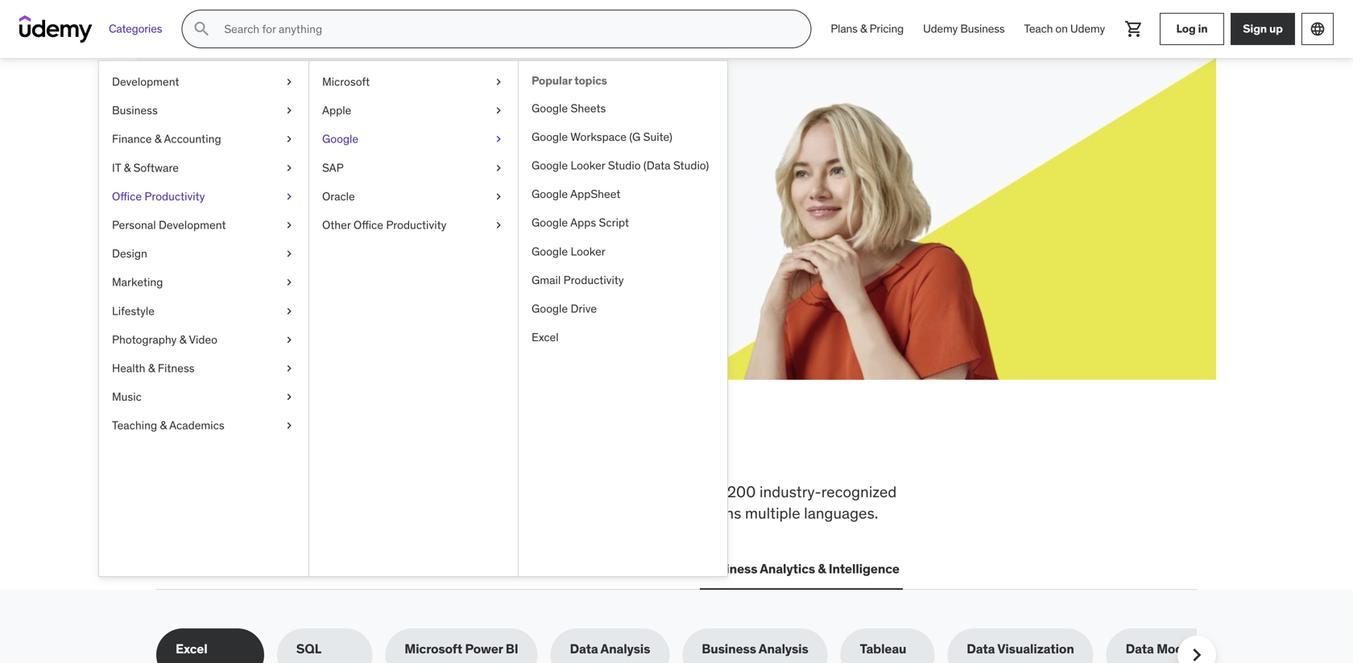Task type: describe. For each thing, give the bounding box(es) containing it.
log in link
[[1160, 13, 1225, 45]]

data for data modeling
[[1126, 642, 1154, 658]]

topic filters element
[[156, 629, 1233, 664]]

next image
[[1184, 643, 1210, 664]]

software
[[133, 161, 179, 175]]

& for fitness
[[148, 361, 155, 376]]

(data
[[644, 158, 671, 173]]

teach on udemy link
[[1015, 10, 1115, 48]]

studio)
[[674, 158, 709, 173]]

other office productivity link
[[309, 211, 518, 240]]

xsmall image for development
[[283, 74, 296, 90]]

a
[[370, 168, 377, 185]]

google workspace (g suite)
[[532, 130, 673, 144]]

$12.99
[[214, 186, 253, 203]]

microsoft power bi
[[405, 642, 518, 658]]

google appsheet
[[532, 187, 621, 201]]

gmail productivity link
[[519, 266, 728, 295]]

prep
[[581, 483, 612, 502]]

data for data visualization
[[967, 642, 995, 658]]

apple link
[[309, 96, 518, 125]]

microsoft link
[[309, 68, 518, 96]]

google looker
[[532, 244, 606, 259]]

submit search image
[[192, 19, 211, 39]]

multiple
[[745, 504, 801, 523]]

web development
[[160, 561, 270, 578]]

xsmall image for marketing
[[283, 275, 296, 291]]

google sheets link
[[519, 94, 728, 123]]

sheets
[[571, 101, 606, 115]]

leadership
[[404, 561, 471, 578]]

topics
[[575, 73, 607, 88]]

udemy business
[[923, 22, 1005, 36]]

oracle link
[[309, 182, 518, 211]]

xsmall image for office productivity
[[283, 189, 296, 205]]

skills inside covering critical workplace skills to technical topics, including prep content for over 200 industry-recognized certifications, our catalog supports well-rounded professional development and spans multiple languages.
[[345, 483, 379, 502]]

0 horizontal spatial office
[[112, 189, 142, 204]]

pricing
[[870, 22, 904, 36]]

workplace
[[271, 483, 341, 502]]

gmail productivity
[[532, 273, 624, 288]]

need
[[424, 429, 501, 471]]

music link
[[99, 383, 309, 412]]

with
[[343, 168, 367, 185]]

to
[[382, 483, 396, 502]]

recognized
[[822, 483, 897, 502]]

apps
[[571, 216, 596, 230]]

catalog
[[279, 504, 329, 523]]

studio
[[608, 158, 641, 173]]

xsmall image for music
[[283, 390, 296, 405]]

& for software
[[124, 161, 131, 175]]

google workspace (g suite) link
[[519, 123, 728, 151]]

design
[[112, 247, 147, 261]]

the
[[210, 429, 261, 471]]

through
[[256, 186, 302, 203]]

modeling
[[1157, 642, 1213, 658]]

place
[[609, 429, 693, 471]]

sign up
[[1243, 21, 1283, 36]]

xsmall image for apple
[[492, 103, 505, 119]]

web development button
[[156, 550, 273, 589]]

data modeling
[[1126, 642, 1213, 658]]

xsmall image for other office productivity
[[492, 218, 505, 233]]

google for google apps script
[[532, 216, 568, 230]]

0 vertical spatial development
[[112, 75, 179, 89]]

business for business
[[112, 103, 158, 118]]

excel inside the topic filters element
[[176, 642, 208, 658]]

google drive link
[[519, 295, 728, 324]]

future
[[397, 128, 476, 162]]

certifications,
[[156, 504, 249, 523]]

google looker studio (data studio)
[[532, 158, 709, 173]]

sign
[[1243, 21, 1267, 36]]

business analytics & intelligence
[[703, 561, 900, 578]]

certifications
[[303, 561, 385, 578]]

& for accounting
[[155, 132, 162, 146]]

google looker studio (data studio) link
[[519, 151, 728, 180]]

google for google looker
[[532, 244, 568, 259]]

topics,
[[465, 483, 511, 502]]

xsmall image for microsoft
[[492, 74, 505, 90]]

our
[[253, 504, 275, 523]]

skills
[[214, 128, 287, 162]]

personal development link
[[99, 211, 309, 240]]

plans
[[831, 22, 858, 36]]

appsheet
[[571, 187, 621, 201]]

xsmall image for finance & accounting
[[283, 131, 296, 147]]

oracle
[[322, 189, 355, 204]]

plans & pricing
[[831, 22, 904, 36]]

sql
[[296, 642, 322, 658]]

and
[[672, 504, 697, 523]]

xsmall image for sap
[[492, 160, 505, 176]]

data analysis
[[570, 642, 650, 658]]

1 horizontal spatial productivity
[[386, 218, 447, 232]]

& for video
[[179, 333, 186, 347]]

categories
[[109, 22, 162, 36]]

leadership button
[[401, 550, 474, 589]]

excel link
[[519, 324, 728, 352]]

academics
[[169, 419, 225, 433]]

professional
[[492, 504, 575, 523]]

it for it & software
[[112, 161, 121, 175]]

one
[[545, 429, 603, 471]]

all
[[156, 429, 204, 471]]

xsmall image for oracle
[[492, 189, 505, 205]]

tableau
[[860, 642, 907, 658]]

& for academics
[[160, 419, 167, 433]]

development link
[[99, 68, 309, 96]]

lifestyle link
[[99, 297, 309, 326]]

xsmall image for personal development
[[283, 218, 296, 233]]

categories button
[[99, 10, 172, 48]]

health & fitness
[[112, 361, 195, 376]]

it certifications button
[[286, 550, 388, 589]]



Task type: vqa. For each thing, say whether or not it's contained in the screenshot.
1st small icon from the top of the page
no



Task type: locate. For each thing, give the bounding box(es) containing it.
content
[[616, 483, 668, 502]]

video
[[189, 333, 218, 347]]

xsmall image inside other office productivity link
[[492, 218, 505, 233]]

sign up link
[[1231, 13, 1296, 45]]

1 vertical spatial development
[[159, 218, 226, 232]]

& for pricing
[[861, 22, 867, 36]]

for inside covering critical workplace skills to technical topics, including prep content for over 200 industry-recognized certifications, our catalog supports well-rounded professional development and spans multiple languages.
[[672, 483, 691, 502]]

2 analysis from the left
[[759, 642, 809, 658]]

productivity down oracle link
[[386, 218, 447, 232]]

1 vertical spatial it
[[289, 561, 300, 578]]

1 horizontal spatial microsoft
[[405, 642, 463, 658]]

health
[[112, 361, 145, 376]]

1 analysis from the left
[[601, 642, 650, 658]]

0 vertical spatial productivity
[[145, 189, 205, 204]]

0 horizontal spatial in
[[507, 429, 539, 471]]

xsmall image inside marketing link
[[283, 275, 296, 291]]

communication
[[588, 561, 684, 578]]

google inside 'link'
[[532, 302, 568, 316]]

& left software
[[124, 161, 131, 175]]

0 horizontal spatial it
[[112, 161, 121, 175]]

data for data analysis
[[570, 642, 598, 658]]

looker down apps
[[571, 244, 606, 259]]

xsmall image for health & fitness
[[283, 361, 296, 377]]

1 horizontal spatial udemy
[[1071, 22, 1105, 36]]

looker for google looker studio (data studio)
[[571, 158, 605, 173]]

google for google drive
[[532, 302, 568, 316]]

& inside button
[[818, 561, 826, 578]]

xsmall image for google
[[492, 131, 505, 147]]

1 udemy from the left
[[923, 22, 958, 36]]

google for google
[[322, 132, 359, 146]]

& right health
[[148, 361, 155, 376]]

google looker link
[[519, 238, 728, 266]]

1 vertical spatial your
[[261, 168, 286, 185]]

0 vertical spatial microsoft
[[322, 75, 370, 89]]

data right bi
[[570, 642, 598, 658]]

xsmall image inside finance & accounting link
[[283, 131, 296, 147]]

development down office productivity link
[[159, 218, 226, 232]]

excel inside "link"
[[532, 330, 559, 345]]

teach on udemy
[[1025, 22, 1105, 36]]

1 horizontal spatial your
[[334, 128, 392, 162]]

business inside button
[[703, 561, 758, 578]]

design link
[[99, 240, 309, 268]]

data left modeling
[[1126, 642, 1154, 658]]

xsmall image inside sap link
[[492, 160, 505, 176]]

expand
[[214, 168, 258, 185]]

xsmall image for it & software
[[283, 160, 296, 176]]

0 horizontal spatial excel
[[176, 642, 208, 658]]

marketing
[[112, 275, 163, 290]]

looker
[[571, 158, 605, 173], [571, 244, 606, 259]]

xsmall image for business
[[283, 103, 296, 119]]

xsmall image inside "google" link
[[492, 131, 505, 147]]

choose a language image
[[1310, 21, 1326, 37]]

& right finance
[[155, 132, 162, 146]]

dec
[[305, 186, 328, 203]]

skills up the supports on the left bottom
[[345, 483, 379, 502]]

google down apple
[[322, 132, 359, 146]]

microsoft for microsoft
[[322, 75, 370, 89]]

google for google appsheet
[[532, 187, 568, 201]]

apple
[[322, 103, 352, 118]]

& right analytics
[[818, 561, 826, 578]]

xsmall image inside music link
[[283, 390, 296, 405]]

xsmall image inside it & software "link"
[[283, 160, 296, 176]]

xsmall image for design
[[283, 246, 296, 262]]

1 vertical spatial in
[[507, 429, 539, 471]]

business link
[[99, 96, 309, 125]]

office productivity
[[112, 189, 205, 204]]

0 vertical spatial excel
[[532, 330, 559, 345]]

log
[[1177, 21, 1196, 36]]

1 vertical spatial for
[[672, 483, 691, 502]]

xsmall image inside the microsoft link
[[492, 74, 505, 90]]

at
[[475, 168, 486, 185]]

xsmall image inside lifestyle 'link'
[[283, 304, 296, 319]]

data left science
[[490, 561, 518, 578]]

udemy business link
[[914, 10, 1015, 48]]

1 vertical spatial excel
[[176, 642, 208, 658]]

it inside it & software "link"
[[112, 161, 121, 175]]

1 horizontal spatial analysis
[[759, 642, 809, 658]]

google up google apps script
[[532, 187, 568, 201]]

marketing link
[[99, 268, 309, 297]]

teaching
[[112, 419, 157, 433]]

for inside skills for your future expand your potential with a course. starting at just $12.99 through dec 15.
[[291, 128, 329, 162]]

xsmall image inside teaching & academics link
[[283, 418, 296, 434]]

photography
[[112, 333, 177, 347]]

xsmall image for photography & video
[[283, 332, 296, 348]]

including
[[515, 483, 577, 502]]

business
[[961, 22, 1005, 36], [112, 103, 158, 118], [703, 561, 758, 578], [702, 642, 757, 658]]

(g
[[630, 130, 641, 144]]

1 vertical spatial office
[[354, 218, 383, 232]]

rounded
[[431, 504, 488, 523]]

productivity up personal development
[[145, 189, 205, 204]]

power
[[465, 642, 503, 658]]

script
[[599, 216, 629, 230]]

business for business analytics & intelligence
[[703, 561, 758, 578]]

0 horizontal spatial udemy
[[923, 22, 958, 36]]

microsoft inside the topic filters element
[[405, 642, 463, 658]]

sap
[[322, 161, 344, 175]]

potential
[[289, 168, 340, 185]]

xsmall image inside business link
[[283, 103, 296, 119]]

teaching & academics link
[[99, 412, 309, 441]]

google for google looker studio (data studio)
[[532, 158, 568, 173]]

looker inside google looker link
[[571, 244, 606, 259]]

development down categories "dropdown button"
[[112, 75, 179, 89]]

development for personal
[[159, 218, 226, 232]]

0 vertical spatial office
[[112, 189, 142, 204]]

up
[[1270, 21, 1283, 36]]

google apps script link
[[519, 209, 728, 238]]

0 vertical spatial looker
[[571, 158, 605, 173]]

1 horizontal spatial in
[[1199, 21, 1208, 36]]

it certifications
[[289, 561, 385, 578]]

google element
[[518, 61, 728, 577]]

shopping cart with 0 items image
[[1125, 19, 1144, 39]]

0 vertical spatial skills
[[267, 429, 354, 471]]

google for google sheets
[[532, 101, 568, 115]]

development right web
[[190, 561, 270, 578]]

google appsheet link
[[519, 180, 728, 209]]

it inside it certifications button
[[289, 561, 300, 578]]

productivity for gmail productivity
[[564, 273, 624, 288]]

udemy image
[[19, 15, 93, 43]]

technical
[[400, 483, 462, 502]]

for up potential
[[291, 128, 329, 162]]

data inside the data science button
[[490, 561, 518, 578]]

microsoft left power
[[405, 642, 463, 658]]

workspace
[[571, 130, 627, 144]]

2 looker from the top
[[571, 244, 606, 259]]

well-
[[397, 504, 431, 523]]

microsoft for microsoft power bi
[[405, 642, 463, 658]]

skills up workplace
[[267, 429, 354, 471]]

finance & accounting link
[[99, 125, 309, 154]]

development
[[579, 504, 668, 523]]

google link
[[309, 125, 518, 154]]

xsmall image inside oracle link
[[492, 189, 505, 205]]

1 vertical spatial looker
[[571, 244, 606, 259]]

business for business analysis
[[702, 642, 757, 658]]

google down gmail
[[532, 302, 568, 316]]

starting
[[425, 168, 472, 185]]

looker inside google looker studio (data studio) link
[[571, 158, 605, 173]]

1 horizontal spatial it
[[289, 561, 300, 578]]

xsmall image inside health & fitness "link"
[[283, 361, 296, 377]]

& right plans
[[861, 22, 867, 36]]

google for google workspace (g suite)
[[532, 130, 568, 144]]

google down popular
[[532, 101, 568, 115]]

development inside button
[[190, 561, 270, 578]]

google sheets
[[532, 101, 606, 115]]

excel
[[532, 330, 559, 345], [176, 642, 208, 658]]

2 vertical spatial productivity
[[564, 273, 624, 288]]

0 horizontal spatial analysis
[[601, 642, 650, 658]]

0 horizontal spatial microsoft
[[322, 75, 370, 89]]

productivity inside google 'element'
[[564, 273, 624, 288]]

in up including
[[507, 429, 539, 471]]

for up and
[[672, 483, 691, 502]]

business analytics & intelligence button
[[700, 550, 903, 589]]

over
[[695, 483, 724, 502]]

analysis for business analysis
[[759, 642, 809, 658]]

just
[[489, 168, 510, 185]]

covering
[[156, 483, 218, 502]]

office right other
[[354, 218, 383, 232]]

it for it certifications
[[289, 561, 300, 578]]

skills for your future expand your potential with a course. starting at just $12.99 through dec 15.
[[214, 128, 510, 203]]

google up google appsheet
[[532, 158, 568, 173]]

it left certifications
[[289, 561, 300, 578]]

1 horizontal spatial for
[[672, 483, 691, 502]]

your up with
[[334, 128, 392, 162]]

productivity for office productivity
[[145, 189, 205, 204]]

1 looker from the top
[[571, 158, 605, 173]]

0 vertical spatial in
[[1199, 21, 1208, 36]]

0 vertical spatial for
[[291, 128, 329, 162]]

0 vertical spatial your
[[334, 128, 392, 162]]

udemy right on
[[1071, 22, 1105, 36]]

udemy right pricing
[[923, 22, 958, 36]]

personal development
[[112, 218, 226, 232]]

languages.
[[804, 504, 879, 523]]

1 horizontal spatial excel
[[532, 330, 559, 345]]

Search for anything text field
[[221, 15, 791, 43]]

xsmall image
[[283, 74, 296, 90], [492, 103, 505, 119], [283, 131, 296, 147], [283, 160, 296, 176], [283, 189, 296, 205], [283, 218, 296, 233], [492, 218, 505, 233], [283, 246, 296, 262], [283, 275, 296, 291], [283, 304, 296, 319], [283, 332, 296, 348], [283, 390, 296, 405], [283, 418, 296, 434]]

xsmall image inside development link
[[283, 74, 296, 90]]

google down 'google sheets' at left
[[532, 130, 568, 144]]

1 vertical spatial skills
[[345, 483, 379, 502]]

xsmall image inside design 'link'
[[283, 246, 296, 262]]

2 vertical spatial development
[[190, 561, 270, 578]]

looker for google looker
[[571, 244, 606, 259]]

development for web
[[190, 561, 270, 578]]

skills
[[267, 429, 354, 471], [345, 483, 379, 502]]

you
[[360, 429, 418, 471]]

0 vertical spatial it
[[112, 161, 121, 175]]

looker up appsheet
[[571, 158, 605, 173]]

accounting
[[164, 132, 221, 146]]

xsmall image for lifestyle
[[283, 304, 296, 319]]

productivity up drive
[[564, 273, 624, 288]]

1 vertical spatial productivity
[[386, 218, 447, 232]]

google up gmail
[[532, 244, 568, 259]]

it & software link
[[99, 154, 309, 182]]

covering critical workplace skills to technical topics, including prep content for over 200 industry-recognized certifications, our catalog supports well-rounded professional development and spans multiple languages.
[[156, 483, 897, 523]]

& left video
[[179, 333, 186, 347]]

0 horizontal spatial productivity
[[145, 189, 205, 204]]

xsmall image inside the apple link
[[492, 103, 505, 119]]

xsmall image inside the personal development link
[[283, 218, 296, 233]]

& right teaching
[[160, 419, 167, 433]]

data left visualization
[[967, 642, 995, 658]]

0 horizontal spatial your
[[261, 168, 286, 185]]

other office productivity
[[322, 218, 447, 232]]

xsmall image inside photography & video link
[[283, 332, 296, 348]]

0 horizontal spatial for
[[291, 128, 329, 162]]

xsmall image inside office productivity link
[[283, 189, 296, 205]]

xsmall image for teaching & academics
[[283, 418, 296, 434]]

it down finance
[[112, 161, 121, 175]]

office up personal
[[112, 189, 142, 204]]

bi
[[506, 642, 518, 658]]

photography & video link
[[99, 326, 309, 354]]

science
[[521, 561, 569, 578]]

business inside the topic filters element
[[702, 642, 757, 658]]

popular topics
[[532, 73, 607, 88]]

in right log
[[1199, 21, 1208, 36]]

analysis for data analysis
[[601, 642, 650, 658]]

microsoft up apple
[[322, 75, 370, 89]]

2 horizontal spatial productivity
[[564, 273, 624, 288]]

teach
[[1025, 22, 1053, 36]]

all the skills you need in one place
[[156, 429, 693, 471]]

2 udemy from the left
[[1071, 22, 1105, 36]]

supports
[[333, 504, 394, 523]]

xsmall image
[[492, 74, 505, 90], [283, 103, 296, 119], [492, 131, 505, 147], [492, 160, 505, 176], [492, 189, 505, 205], [283, 361, 296, 377]]

fitness
[[158, 361, 195, 376]]

health & fitness link
[[99, 354, 309, 383]]

data visualization
[[967, 642, 1075, 658]]

popular
[[532, 73, 572, 88]]

1 vertical spatial microsoft
[[405, 642, 463, 658]]

your up the through
[[261, 168, 286, 185]]

data for data science
[[490, 561, 518, 578]]

communication button
[[585, 550, 687, 589]]

google left apps
[[532, 216, 568, 230]]

1 horizontal spatial office
[[354, 218, 383, 232]]



